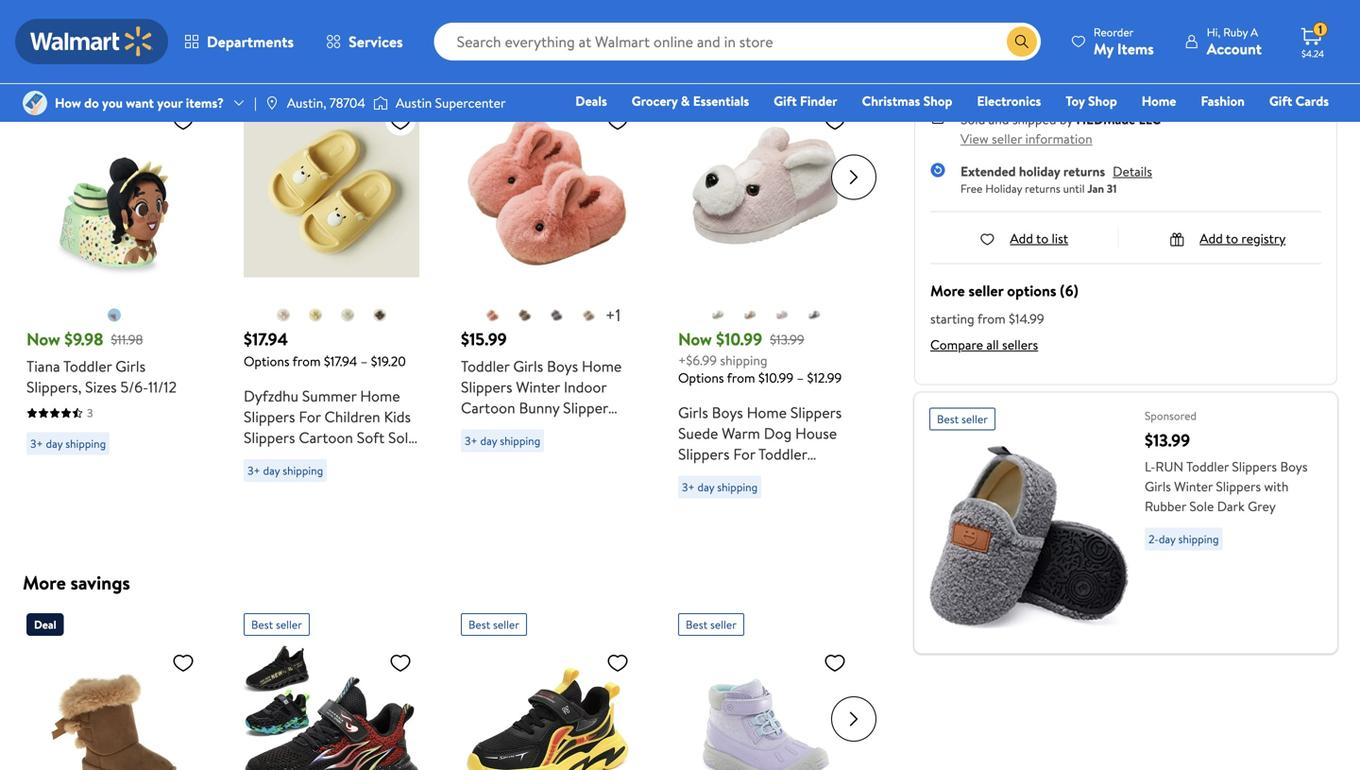 Task type: locate. For each thing, give the bounding box(es) containing it.
0 horizontal spatial options
[[244, 352, 290, 370]]

warm inside $15.99 toddler girls boys home slippers winter indoor cartoon bunny slipper kids lightweight plush warm shoes for 2-11 years
[[461, 439, 499, 460]]

1 vertical spatial 78704
[[330, 93, 366, 112]]

from inside now $10.99 $13.99 +$6.99 shipping options from $10.99 – $12.99
[[727, 368, 755, 387]]

for left "children"
[[299, 406, 321, 427]]

0 vertical spatial 78704
[[1045, 52, 1081, 70]]

day down rubber
[[1159, 531, 1176, 547]]

boys left "dog"
[[712, 402, 743, 423]]

0 vertical spatial $17.94
[[244, 327, 288, 351]]

gray image
[[807, 308, 822, 323]]

3+ day shipping down bunny
[[465, 433, 541, 449]]

– left $12.99
[[797, 368, 804, 387]]

0 vertical spatial indoor
[[564, 377, 607, 397]]

1 horizontal spatial $13.99
[[1145, 428, 1191, 452]]

day down the slippers,
[[46, 436, 63, 452]]

you
[[133, 7, 163, 34], [102, 93, 123, 112]]

toddler
[[63, 356, 112, 377], [461, 356, 510, 377], [759, 444, 807, 464], [1187, 457, 1229, 476]]

more for more savings
[[23, 569, 66, 596]]

0 horizontal spatial boys
[[547, 356, 578, 377]]

0 horizontal spatial –
[[361, 352, 368, 370]]

$10.99
[[716, 327, 763, 351], [759, 368, 794, 387]]

austin, 78704
[[287, 93, 366, 112]]

1 horizontal spatial gift
[[1270, 92, 1293, 110]]

kids right "children"
[[384, 406, 411, 427]]

pink image right khaki image
[[775, 308, 790, 323]]

now up tiana at the top left of page
[[26, 327, 60, 351]]

0 horizontal spatial sole
[[388, 427, 416, 448]]

best seller
[[34, 75, 85, 91], [937, 411, 988, 427], [251, 617, 302, 633], [469, 617, 520, 633], [686, 617, 737, 633]]

brown image
[[372, 308, 387, 323]]

1 horizontal spatial sole
[[1190, 497, 1214, 515]]

78704 up toy
[[1045, 52, 1081, 70]]

0 horizontal spatial from
[[293, 352, 321, 370]]

0 vertical spatial cartoon
[[461, 397, 516, 418]]

indoor up plush
[[564, 377, 607, 397]]

more up deal
[[23, 569, 66, 596]]

0 horizontal spatial kids
[[384, 406, 411, 427]]

gift
[[774, 92, 797, 110], [1270, 92, 1293, 110]]

rubber
[[1145, 497, 1187, 515]]

1 horizontal spatial $17.94
[[324, 352, 357, 370]]

seller up stride rite 360 nebraska 2.0 kid's machine washable adjustable width easy on/off boot, sizes 5-13 image
[[710, 617, 737, 633]]

0 horizontal spatial to
[[981, 52, 994, 70]]

shoes left for
[[503, 439, 542, 460]]

free up delivery to austin, 78704
[[982, 12, 1004, 28]]

0 horizontal spatial add
[[1010, 229, 1034, 248]]

stride rite 360 nebraska 2.0 kid's machine washable adjustable width easy on/off boot, sizes 5-13 image
[[678, 643, 854, 770]]

best seller for dumajo kids sneakers for boys running shoes lightweight sport (toddler/little kid/big kid) image
[[251, 617, 302, 633]]

best seller for tiana toddler girls slippers, sizes 5/6-11/12 image
[[34, 75, 85, 91]]

free left 'holiday'
[[961, 180, 983, 197]]

gift inside gift finder "link"
[[774, 92, 797, 110]]

shipping left outdoor
[[717, 479, 758, 495]]

departments
[[207, 31, 294, 52]]

you inside similar items you might like based on what customers bought
[[133, 7, 163, 34]]

2 horizontal spatial boys
[[1281, 457, 1308, 476]]

0 vertical spatial boys
[[547, 356, 578, 377]]

boys up the with
[[1281, 457, 1308, 476]]

0 horizontal spatial cartoon
[[299, 427, 353, 448]]

1 vertical spatial boys
[[712, 402, 743, 423]]

$13.99
[[770, 330, 805, 348], [1145, 428, 1191, 452]]

2 shop from the left
[[1088, 92, 1118, 110]]

electronics link
[[969, 91, 1050, 111]]

shoes left character
[[678, 485, 717, 506]]

add to list button
[[980, 229, 1069, 248]]

best seller inside product group
[[34, 75, 85, 91]]

essentials
[[693, 92, 749, 110]]

grocery & essentials
[[632, 92, 749, 110]]

Walmart Site-Wide search field
[[434, 23, 1041, 60]]

day down dyfzdhu
[[263, 462, 280, 479]]

options
[[244, 352, 290, 370], [678, 368, 724, 387]]

add to favorites list, josmo toddler & big girls faux shearling bow boots image
[[172, 651, 195, 675]]

product group containing deal
[[26, 606, 202, 770]]

next slide for similar items you might like list image
[[831, 154, 877, 200]]

austin, right '|'
[[287, 93, 326, 112]]

now
[[26, 327, 60, 351], [678, 327, 712, 351]]

shop
[[924, 92, 953, 110], [1088, 92, 1118, 110]]

0 vertical spatial 2-
[[568, 439, 582, 460]]

 image right '|'
[[264, 95, 280, 111]]

you right do at the left of the page
[[102, 93, 123, 112]]

0 horizontal spatial now
[[26, 327, 60, 351]]

to for registry
[[1226, 229, 1239, 248]]

similar
[[23, 7, 79, 34]]

toddler down $9.98
[[63, 356, 112, 377]]

$13.99 inside sponsored $13.99 l-run toddler slippers boys girls winter slippers with rubber sole dark grey
[[1145, 428, 1191, 452]]

khaki image
[[340, 308, 355, 323], [582, 308, 597, 323]]

next slide for more savings list image
[[831, 696, 877, 742]]

1 horizontal spatial from
[[727, 368, 755, 387]]

home inside the girls boys home slippers suede warm dog house slippers for toddler winter indoor outdoor shoes character slippers little girls
[[747, 402, 787, 423]]

warm left "dog"
[[722, 423, 760, 444]]

returns left 31
[[1064, 162, 1106, 180]]

ruby
[[1224, 24, 1248, 40]]

electronics
[[977, 92, 1042, 110]]

1 horizontal spatial khaki image
[[582, 308, 597, 323]]

0 vertical spatial more
[[931, 280, 965, 301]]

like
[[221, 7, 249, 34]]

1 horizontal spatial –
[[797, 368, 804, 387]]

finder
[[800, 92, 838, 110]]

0 horizontal spatial returns
[[1025, 180, 1061, 197]]

product group containing $17.94
[[244, 64, 420, 510]]

account
[[1207, 38, 1262, 59]]

how do you want your items?
[[55, 93, 224, 112]]

1 horizontal spatial options
[[678, 368, 724, 387]]

details button
[[1113, 162, 1153, 180]]

toy shop
[[1066, 92, 1118, 110]]

2 horizontal spatial to
[[1226, 229, 1239, 248]]

3+ day shipping for now $9.98
[[30, 436, 106, 452]]

options up suede
[[678, 368, 724, 387]]

girls down +$6.99
[[678, 402, 708, 423]]

run
[[1156, 457, 1184, 476]]

more up starting
[[931, 280, 965, 301]]

78704 left add to favorites list, dyfzdhu summer home slippers for children kids slippers cartoon soft sole slippers icon
[[330, 93, 366, 112]]

summer
[[302, 385, 357, 406]]

toddler right run
[[1187, 457, 1229, 476]]

1 horizontal spatial add
[[1200, 229, 1223, 248]]

gift left cards at the top
[[1270, 92, 1293, 110]]

to left list
[[1037, 229, 1049, 248]]

now for now $10.99
[[678, 327, 712, 351]]

1 horizontal spatial boys
[[712, 402, 743, 423]]

dyfzdhu summer home slippers for children kids slippers cartoon soft sole slippers 3+ day shipping
[[244, 385, 416, 479]]

toddler inside the girls boys home slippers suede warm dog house slippers for toddler winter indoor outdoor shoes character slippers little girls
[[759, 444, 807, 464]]

returns left until
[[1025, 180, 1061, 197]]

to left registry
[[1226, 229, 1239, 248]]

1 horizontal spatial warm
[[722, 423, 760, 444]]

1 vertical spatial 2-
[[1149, 531, 1159, 547]]

1 vertical spatial you
[[102, 93, 123, 112]]

3+ day shipping up little
[[682, 479, 758, 495]]

toddler up character
[[759, 444, 807, 464]]

now inside now $10.99 $13.99 +$6.99 shipping options from $10.99 – $12.99
[[678, 327, 712, 351]]

– inside now $10.99 $13.99 +$6.99 shipping options from $10.99 – $12.99
[[797, 368, 804, 387]]

1 horizontal spatial cartoon
[[461, 397, 516, 418]]

add left registry
[[1200, 229, 1223, 248]]

0 vertical spatial $10.99
[[716, 327, 763, 351]]

from up all
[[978, 309, 1006, 328]]

you up 'customers'
[[133, 7, 163, 34]]

2 vertical spatial boys
[[1281, 457, 1308, 476]]

shoes inside $15.99 toddler girls boys home slippers winter indoor cartoon bunny slipper kids lightweight plush warm shoes for 2-11 years
[[503, 439, 542, 460]]

boys
[[547, 356, 578, 377], [712, 402, 743, 423], [1281, 457, 1308, 476]]

shipping inside the $13.99 "group"
[[1179, 531, 1219, 547]]

brown image
[[517, 308, 533, 323]]

$17.94 up dyfzdhu
[[244, 327, 288, 351]]

2- down rubber
[[1149, 531, 1159, 547]]

0 horizontal spatial for
[[299, 406, 321, 427]]

1 horizontal spatial more
[[931, 280, 965, 301]]

2 pink image from the left
[[775, 308, 790, 323]]

1 horizontal spatial pink image
[[775, 308, 790, 323]]

christmas shop link
[[854, 91, 961, 111]]

what
[[78, 35, 105, 53]]

1 vertical spatial austin,
[[287, 93, 326, 112]]

bunny
[[519, 397, 560, 418]]

seller down compare all sellers button
[[962, 411, 988, 427]]

2- inside $15.99 toddler girls boys home slippers winter indoor cartoon bunny slipper kids lightweight plush warm shoes for 2-11 years
[[568, 439, 582, 460]]

1 horizontal spatial  image
[[264, 95, 280, 111]]

1 horizontal spatial 2-
[[1149, 531, 1159, 547]]

1 vertical spatial $17.94
[[324, 352, 357, 370]]

1 horizontal spatial you
[[133, 7, 163, 34]]

1 horizontal spatial to
[[1037, 229, 1049, 248]]

girls up rubber
[[1145, 477, 1171, 496]]

 image for austin, 78704
[[264, 95, 280, 111]]

shipping down khaki image
[[720, 351, 768, 369]]

indoor inside $15.99 toddler girls boys home slippers winter indoor cartoon bunny slipper kids lightweight plush warm shoes for 2-11 years
[[564, 377, 607, 397]]

add to favorites list, stride rite 360 nebraska 2.0 kid's machine washable adjustable width easy on/off boot, sizes 5-13 image
[[824, 651, 847, 675]]

walmart+
[[1273, 118, 1329, 137]]

0 horizontal spatial shoes
[[503, 439, 542, 460]]

shipping down summer
[[283, 462, 323, 479]]

0 vertical spatial you
[[133, 7, 163, 34]]

shop right toy
[[1088, 92, 1118, 110]]

gift inside gift cards registry
[[1270, 92, 1293, 110]]

1 horizontal spatial kids
[[461, 418, 488, 439]]

shipping
[[720, 351, 768, 369], [500, 433, 541, 449], [65, 436, 106, 452], [283, 462, 323, 479], [717, 479, 758, 495], [1179, 531, 1219, 547]]

seller up how
[[59, 75, 85, 91]]

1 vertical spatial cartoon
[[299, 427, 353, 448]]

0 horizontal spatial you
[[102, 93, 123, 112]]

holiday
[[986, 180, 1023, 197]]

$13.99 group
[[915, 393, 1338, 653]]

add
[[1010, 229, 1034, 248], [1200, 229, 1223, 248]]

2 horizontal spatial 3+ day shipping
[[682, 479, 758, 495]]

0 horizontal spatial $13.99
[[770, 330, 805, 348]]

slippers
[[461, 377, 513, 397], [791, 402, 842, 423], [244, 406, 295, 427], [244, 427, 295, 448], [678, 444, 730, 464], [244, 448, 295, 469], [1232, 457, 1278, 476], [1216, 477, 1261, 496], [790, 485, 841, 506]]

home left house
[[747, 402, 787, 423]]

best for stride rite 360 nebraska 2.0 kid's machine washable adjustable width easy on/off boot, sizes 5-13 image
[[686, 617, 708, 633]]

1 now from the left
[[26, 327, 60, 351]]

seller inside the more seller options (6) starting from $14.99 compare all sellers
[[969, 280, 1004, 301]]

slipper
[[563, 397, 608, 418]]

free inside extended holiday returns details free holiday returns until jan 31
[[961, 180, 983, 197]]

sole
[[388, 427, 416, 448], [1190, 497, 1214, 515]]

1 vertical spatial shoes
[[678, 485, 717, 506]]

winter inside sponsored $13.99 l-run toddler slippers boys girls winter slippers with rubber sole dark grey
[[1175, 477, 1213, 496]]

1 vertical spatial for
[[733, 444, 756, 464]]

and
[[989, 110, 1010, 128]]

austin, down search icon
[[1001, 52, 1042, 70]]

options up dyfzdhu
[[244, 352, 290, 370]]

khaki image right yellow image
[[340, 308, 355, 323]]

0 horizontal spatial 78704
[[330, 93, 366, 112]]

1 shop from the left
[[924, 92, 953, 110]]

1 horizontal spatial for
[[733, 444, 756, 464]]

0 horizontal spatial khaki image
[[340, 308, 355, 323]]

cartoon inside the dyfzdhu summer home slippers for children kids slippers cartoon soft sole slippers 3+ day shipping
[[299, 427, 353, 448]]

sole right soft
[[388, 427, 416, 448]]

add to favorites list, hobibear kids sneakers for boys running shoes lightweight sport image
[[607, 651, 629, 675]]

warm left for
[[461, 439, 499, 460]]

0 horizontal spatial indoor
[[564, 377, 607, 397]]

$12.99
[[807, 368, 842, 387]]

1 horizontal spatial winter
[[678, 464, 723, 485]]

1 horizontal spatial shoes
[[678, 485, 717, 506]]

1 vertical spatial indoor
[[726, 464, 769, 485]]

khaki image left +1
[[582, 308, 597, 323]]

character
[[721, 485, 786, 506]]

more seller options (6) starting from $14.99 compare all sellers
[[931, 280, 1079, 354]]

compare all sellers button
[[931, 335, 1039, 354]]

 image left how
[[23, 91, 47, 115]]

shoes inside the girls boys home slippers suede warm dog house slippers for toddler winter indoor outdoor shoes character slippers little girls
[[678, 485, 717, 506]]

– left $19.20
[[361, 352, 368, 370]]

plush
[[572, 418, 607, 439]]

$10.99 left $12.99
[[759, 368, 794, 387]]

1 horizontal spatial indoor
[[726, 464, 769, 485]]

3+ day shipping for now $10.99
[[682, 479, 758, 495]]

0 horizontal spatial more
[[23, 569, 66, 596]]

winter down suede
[[678, 464, 723, 485]]

add to favorites list, girls boys home slippers suede warm dog house slippers for toddler winter indoor outdoor shoes character slippers little girls image
[[824, 109, 847, 133]]

0 horizontal spatial warm
[[461, 439, 499, 460]]

1 vertical spatial $13.99
[[1145, 428, 1191, 452]]

grocery & essentials link
[[623, 91, 758, 111]]

add left list
[[1010, 229, 1034, 248]]

home
[[1142, 92, 1177, 110], [582, 356, 622, 377], [360, 385, 400, 406], [747, 402, 787, 423]]

2 gift from the left
[[1270, 92, 1293, 110]]

girls inside sponsored $13.99 l-run toddler slippers boys girls winter slippers with rubber sole dark grey
[[1145, 477, 1171, 496]]

1 vertical spatial sole
[[1190, 497, 1214, 515]]

$9.98
[[64, 327, 103, 351]]

list
[[1052, 229, 1069, 248]]

now down mint green image
[[678, 327, 712, 351]]

2 now from the left
[[678, 327, 712, 351]]

from right +$6.99
[[727, 368, 755, 387]]

toddler inside sponsored $13.99 l-run toddler slippers boys girls winter slippers with rubber sole dark grey
[[1187, 457, 1229, 476]]

3+ left lightweight
[[465, 433, 478, 449]]

to for austin,
[[981, 52, 994, 70]]

 image left add to favorites list, dyfzdhu summer home slippers for children kids slippers cartoon soft sole slippers icon
[[373, 94, 388, 112]]

home down $19.20
[[360, 385, 400, 406]]

now inside now $9.98 $11.98 tiana toddler girls slippers, sizes 5/6-11/12
[[26, 327, 60, 351]]

day inside the dyfzdhu summer home slippers for children kids slippers cartoon soft sole slippers 3+ day shipping
[[263, 462, 280, 479]]

2 horizontal spatial  image
[[373, 94, 388, 112]]

 image
[[23, 91, 47, 115], [373, 94, 388, 112], [264, 95, 280, 111]]

shop for toy shop
[[1088, 92, 1118, 110]]

shipping down dark
[[1179, 531, 1219, 547]]

add to favorites list, dumajo kids sneakers for boys running shoes lightweight sport (toddler/little kid/big kid) image
[[389, 651, 412, 675]]

extended
[[961, 162, 1016, 180]]

christmas shop
[[862, 92, 953, 110]]

dark
[[1218, 497, 1245, 515]]

registry
[[1112, 118, 1160, 137]]

0 horizontal spatial $17.94
[[244, 327, 288, 351]]

3+ day shipping down 3
[[30, 436, 106, 452]]

from inside $17.94 options from $17.94 – $19.20
[[293, 352, 321, 370]]

seller up dumajo kids sneakers for boys running shoes lightweight sport (toddler/little kid/big kid) image
[[276, 617, 302, 633]]

1 horizontal spatial returns
[[1064, 162, 1106, 180]]

$17.94 up summer
[[324, 352, 357, 370]]

winter inside $15.99 toddler girls boys home slippers winter indoor cartoon bunny slipper kids lightweight plush warm shoes for 2-11 years
[[516, 377, 560, 397]]

product group containing now $10.99
[[678, 64, 854, 527]]

1 horizontal spatial austin,
[[1001, 52, 1042, 70]]

seller
[[59, 75, 85, 91], [992, 129, 1023, 148], [969, 280, 1004, 301], [962, 411, 988, 427], [276, 617, 302, 633], [493, 617, 520, 633], [710, 617, 737, 633]]

to right delivery
[[981, 52, 994, 70]]

0 horizontal spatial 2-
[[568, 439, 582, 460]]

cartoon left bunny
[[461, 397, 516, 418]]

shipping down 3
[[65, 436, 106, 452]]

boys up slipper
[[547, 356, 578, 377]]

0 horizontal spatial gift
[[774, 92, 797, 110]]

shop left sold
[[924, 92, 953, 110]]

1 gift from the left
[[774, 92, 797, 110]]

best
[[34, 75, 56, 91], [937, 411, 959, 427], [251, 617, 273, 633], [469, 617, 490, 633], [686, 617, 708, 633]]

1 vertical spatial more
[[23, 569, 66, 596]]

cartoon down summer
[[299, 427, 353, 448]]

starting
[[931, 309, 975, 328]]

0 horizontal spatial shop
[[924, 92, 953, 110]]

cartoon inside $15.99 toddler girls boys home slippers winter indoor cartoon bunny slipper kids lightweight plush warm shoes for 2-11 years
[[461, 397, 516, 418]]

3+ day shipping
[[465, 433, 541, 449], [30, 436, 106, 452], [682, 479, 758, 495]]

product group
[[26, 64, 202, 510], [244, 64, 420, 510], [461, 64, 637, 510], [678, 64, 854, 527], [26, 606, 202, 770], [244, 606, 420, 770], [461, 606, 637, 770], [678, 606, 854, 770]]

0 vertical spatial for
[[299, 406, 321, 427]]

2 horizontal spatial from
[[978, 309, 1006, 328]]

toddler girls boys home slippers winter indoor cartoon bunny slipper kids lightweight plush warm shoes for 2-11 years image
[[461, 102, 637, 277]]

2- right for
[[568, 439, 582, 460]]

winter down run
[[1175, 477, 1213, 496]]

3+ inside the dyfzdhu summer home slippers for children kids slippers cartoon soft sole slippers 3+ day shipping
[[248, 462, 260, 479]]

0 vertical spatial $13.99
[[770, 330, 805, 348]]

add for add to list
[[1010, 229, 1034, 248]]

shipped
[[1013, 110, 1057, 128]]

kids left lightweight
[[461, 418, 488, 439]]

best for tiana toddler girls slippers, sizes 5/6-11/12 image
[[34, 75, 56, 91]]

0 horizontal spatial winter
[[516, 377, 560, 397]]

reorder my items
[[1094, 24, 1154, 59]]

1 vertical spatial free
[[961, 180, 983, 197]]

more inside the more seller options (6) starting from $14.99 compare all sellers
[[931, 280, 965, 301]]

1 horizontal spatial 78704
[[1045, 52, 1081, 70]]

2- inside the $13.99 "group"
[[1149, 531, 1159, 547]]

l-run toddler slippers boys girls winter slippers with rubber sole dark grey image
[[930, 438, 1130, 638]]

0 horizontal spatial  image
[[23, 91, 47, 115]]

free button
[[931, 0, 1056, 43]]

search icon image
[[1015, 34, 1030, 49]]

0 vertical spatial free
[[982, 12, 1004, 28]]

from up summer
[[293, 352, 321, 370]]

similar items you might like based on what customers bought
[[23, 7, 249, 53]]

1 add from the left
[[1010, 229, 1034, 248]]

girls up bunny
[[513, 356, 543, 377]]

toddler down $15.99 at top
[[461, 356, 510, 377]]

items
[[83, 7, 129, 34]]

austin,
[[1001, 52, 1042, 70], [287, 93, 326, 112]]

deals
[[576, 92, 607, 110]]

walmart image
[[30, 26, 153, 57]]

0 horizontal spatial pink image
[[276, 308, 291, 323]]

1 horizontal spatial now
[[678, 327, 712, 351]]

grey
[[1248, 497, 1276, 515]]

house
[[796, 423, 837, 444]]

girls down $11.98
[[116, 356, 146, 377]]

for left "dog"
[[733, 444, 756, 464]]

2 horizontal spatial winter
[[1175, 477, 1213, 496]]

winter
[[516, 377, 560, 397], [678, 464, 723, 485], [1175, 477, 1213, 496]]

3+ down dyfzdhu
[[248, 462, 260, 479]]

0 horizontal spatial 3+ day shipping
[[30, 436, 106, 452]]

$15.99 toddler girls boys home slippers winter indoor cartoon bunny slipper kids lightweight plush warm shoes for 2-11 years
[[461, 327, 629, 460]]

indoor inside the girls boys home slippers suede warm dog house slippers for toddler winter indoor outdoor shoes character slippers little girls
[[726, 464, 769, 485]]

suede
[[678, 423, 718, 444]]

0 vertical spatial shoes
[[503, 439, 542, 460]]

0 vertical spatial sole
[[388, 427, 416, 448]]

items?
[[186, 93, 224, 112]]

shoes
[[503, 439, 542, 460], [678, 485, 717, 506]]

seller up starting
[[969, 280, 1004, 301]]

winter up lightweight
[[516, 377, 560, 397]]

home up slipper
[[582, 356, 622, 377]]

sole inside sponsored $13.99 l-run toddler slippers boys girls winter slippers with rubber sole dark grey
[[1190, 497, 1214, 515]]

pink image
[[276, 308, 291, 323], [775, 308, 790, 323]]

pink image left yellow image
[[276, 308, 291, 323]]

$10.99 down khaki image
[[716, 327, 763, 351]]

gift left finder
[[774, 92, 797, 110]]

2 add from the left
[[1200, 229, 1223, 248]]

josmo toddler & big girls faux shearling bow boots image
[[26, 643, 202, 770]]

llc
[[1139, 110, 1161, 128]]

1 horizontal spatial shop
[[1088, 92, 1118, 110]]

indoor down "dog"
[[726, 464, 769, 485]]



Task type: vqa. For each thing, say whether or not it's contained in the screenshot.
Reorder My Items
yes



Task type: describe. For each thing, give the bounding box(es) containing it.
customers
[[108, 35, 168, 53]]

|
[[254, 93, 257, 112]]

best seller inside the $13.99 "group"
[[937, 411, 988, 427]]

 image for austin supercenter
[[373, 94, 388, 112]]

options inside now $10.99 $13.99 +$6.99 shipping options from $10.99 – $12.99
[[678, 368, 724, 387]]

3+ up little
[[682, 479, 695, 495]]

fashion link
[[1193, 91, 1254, 111]]

for inside the girls boys home slippers suede warm dog house slippers for toddler winter indoor outdoor shoes character slippers little girls
[[733, 444, 756, 464]]

girls inside now $9.98 $11.98 tiana toddler girls slippers, sizes 5/6-11/12
[[116, 356, 146, 377]]

day up little
[[698, 479, 715, 495]]

slippers,
[[26, 377, 82, 397]]

dumajo kids sneakers for boys running shoes lightweight sport (toddler/little kid/big kid) image
[[244, 643, 420, 770]]

shipping inside now $10.99 $13.99 +$6.99 shipping options from $10.99 – $12.99
[[720, 351, 768, 369]]

toddler inside $15.99 toddler girls boys home slippers winter indoor cartoon bunny slipper kids lightweight plush warm shoes for 2-11 years
[[461, 356, 510, 377]]

gift finder
[[774, 92, 838, 110]]

boys inside sponsored $13.99 l-run toddler slippers boys girls winter slippers with rubber sole dark grey
[[1281, 457, 1308, 476]]

shipping inside the dyfzdhu summer home slippers for children kids slippers cartoon soft sole slippers 3+ day shipping
[[283, 462, 323, 479]]

deal
[[34, 617, 56, 633]]

$4.24
[[1302, 47, 1325, 60]]

compare
[[931, 335, 984, 354]]

$11.98
[[111, 330, 143, 348]]

dark pink image
[[485, 308, 500, 323]]

boys inside the girls boys home slippers suede warm dog house slippers for toddler winter indoor outdoor shoes character slippers little girls
[[712, 402, 743, 423]]

supercenter
[[435, 93, 506, 112]]

seller down and
[[992, 129, 1023, 148]]

by
[[1060, 110, 1073, 128]]

one debit link
[[1176, 117, 1257, 137]]

best seller for hobibear kids sneakers for boys running shoes lightweight sport image
[[469, 617, 520, 633]]

cartoon for dyfzdhu
[[299, 427, 353, 448]]

girls inside $15.99 toddler girls boys home slippers winter indoor cartoon bunny slipper kids lightweight plush warm shoes for 2-11 years
[[513, 356, 543, 377]]

more savings
[[23, 569, 130, 596]]

$13.99 inside now $10.99 $13.99 +$6.99 shipping options from $10.99 – $12.99
[[770, 330, 805, 348]]

add to registry button
[[1170, 229, 1286, 248]]

1 horizontal spatial 3+ day shipping
[[465, 433, 541, 449]]

home up registry link
[[1142, 92, 1177, 110]]

information
[[1026, 129, 1093, 148]]

home inside $15.99 toddler girls boys home slippers winter indoor cartoon bunny slipper kids lightweight plush warm shoes for 2-11 years
[[582, 356, 622, 377]]

toy
[[1066, 92, 1085, 110]]

2 khaki image from the left
[[582, 308, 597, 323]]

add to favorites list, toddler girls boys home slippers winter indoor cartoon bunny slipper kids lightweight plush warm shoes for 2-11 years image
[[607, 109, 629, 133]]

1 vertical spatial $10.99
[[759, 368, 794, 387]]

services button
[[310, 19, 419, 64]]

seller up hobibear kids sneakers for boys running shoes lightweight sport image
[[493, 617, 520, 633]]

+$6.99
[[678, 351, 717, 369]]

mint green image
[[711, 308, 726, 323]]

options
[[1007, 280, 1057, 301]]

with
[[1265, 477, 1289, 496]]

one debit
[[1185, 118, 1248, 137]]

walmart+ link
[[1265, 117, 1338, 137]]

cards
[[1296, 92, 1329, 110]]

best for hobibear kids sneakers for boys running shoes lightweight sport image
[[469, 617, 490, 633]]

services
[[349, 31, 403, 52]]

gift for finder
[[774, 92, 797, 110]]

l-
[[1145, 457, 1156, 476]]

items
[[1118, 38, 1154, 59]]

Search search field
[[434, 23, 1041, 60]]

free inside button
[[982, 12, 1004, 28]]

toddler inside now $9.98 $11.98 tiana toddler girls slippers, sizes 5/6-11/12
[[63, 356, 112, 377]]

home inside the dyfzdhu summer home slippers for children kids slippers cartoon soft sole slippers 3+ day shipping
[[360, 385, 400, 406]]

one
[[1185, 118, 1213, 137]]

shop for christmas shop
[[924, 92, 953, 110]]

best seller for stride rite 360 nebraska 2.0 kid's machine washable adjustable width easy on/off boot, sizes 5-13 image
[[686, 617, 737, 633]]

tiana toddler girls slippers, sizes 5/6-11/12 image
[[26, 102, 202, 277]]

children
[[325, 406, 380, 427]]

sole inside the dyfzdhu summer home slippers for children kids slippers cartoon soft sole slippers 3+ day shipping
[[388, 427, 416, 448]]

all
[[987, 335, 999, 354]]

gift finder link
[[766, 91, 846, 111]]

31
[[1107, 180, 1117, 197]]

sellers
[[1002, 335, 1039, 354]]

a
[[1251, 24, 1259, 40]]

shipping left for
[[500, 433, 541, 449]]

dog
[[764, 423, 792, 444]]

do
[[84, 93, 99, 112]]

0 vertical spatial austin,
[[1001, 52, 1042, 70]]

kids inside the dyfzdhu summer home slippers for children kids slippers cartoon soft sole slippers 3+ day shipping
[[384, 406, 411, 427]]

kids inside $15.99 toddler girls boys home slippers winter indoor cartoon bunny slipper kids lightweight plush warm shoes for 2-11 years
[[461, 418, 488, 439]]

boys inside $15.99 toddler girls boys home slippers winter indoor cartoon bunny slipper kids lightweight plush warm shoes for 2-11 years
[[547, 356, 578, 377]]

add to favorites list, dyfzdhu summer home slippers for children kids slippers cartoon soft sole slippers image
[[389, 109, 412, 133]]

gift cards registry
[[1112, 92, 1329, 137]]

now $10.99 $13.99 +$6.99 shipping options from $10.99 – $12.99
[[678, 327, 842, 387]]

until
[[1063, 180, 1085, 197]]

&
[[681, 92, 690, 110]]

gift for cards
[[1270, 92, 1293, 110]]

warm inside the girls boys home slippers suede warm dog house slippers for toddler winter indoor outdoor shoes character slippers little girls
[[722, 423, 760, 444]]

$17.94 options from $17.94 – $19.20
[[244, 327, 406, 370]]

christmas
[[862, 92, 921, 110]]

hi,
[[1207, 24, 1221, 40]]

product group containing now $9.98
[[26, 64, 202, 510]]

outdoor
[[773, 464, 829, 485]]

5/6-
[[120, 377, 148, 397]]

green image
[[107, 308, 122, 323]]

0 horizontal spatial austin,
[[287, 93, 326, 112]]

1
[[1319, 21, 1323, 38]]

available in additional 1 variant element
[[605, 303, 621, 327]]

soft
[[357, 427, 385, 448]]

girls right little
[[716, 506, 746, 527]]

to for list
[[1037, 229, 1049, 248]]

extended holiday returns details free holiday returns until jan 31
[[961, 162, 1153, 197]]

seller inside the $13.99 "group"
[[962, 411, 988, 427]]

1 khaki image from the left
[[340, 308, 355, 323]]

 image for how do you want your items?
[[23, 91, 47, 115]]

product group containing +1
[[461, 64, 637, 510]]

jan
[[1088, 180, 1105, 197]]

3
[[87, 405, 93, 421]]

for inside the dyfzdhu summer home slippers for children kids slippers cartoon soft sole slippers 3+ day shipping
[[299, 406, 321, 427]]

$14.99
[[1009, 309, 1045, 328]]

might
[[167, 7, 216, 34]]

hedmade
[[1077, 110, 1136, 128]]

years
[[595, 439, 629, 460]]

gift cards link
[[1261, 91, 1338, 111]]

khaki image
[[743, 308, 758, 323]]

day left for
[[480, 433, 497, 449]]

home link
[[1134, 91, 1185, 111]]

view seller information link
[[961, 129, 1093, 148]]

dyfzdhu
[[244, 385, 299, 406]]

from inside the more seller options (6) starting from $14.99 compare all sellers
[[978, 309, 1006, 328]]

best inside the $13.99 "group"
[[937, 411, 959, 427]]

fashion
[[1201, 92, 1245, 110]]

lightweight
[[492, 418, 569, 439]]

dyfzdhu summer home slippers for children kids slippers cartoon soft sole slippers image
[[244, 102, 420, 277]]

– inside $17.94 options from $17.94 – $19.20
[[361, 352, 368, 370]]

11
[[582, 439, 591, 460]]

add to favorites list, tiana toddler girls slippers, sizes 5/6-11/12 image
[[172, 109, 195, 133]]

gray image
[[550, 308, 565, 323]]

add to list
[[1010, 229, 1069, 248]]

2-day shipping
[[1149, 531, 1219, 547]]

tiana
[[26, 356, 60, 377]]

cartoon for $15.99
[[461, 397, 516, 418]]

you for might
[[133, 7, 163, 34]]

hobibear kids sneakers for boys running shoes lightweight sport image
[[461, 643, 637, 770]]

3+ down the slippers,
[[30, 436, 43, 452]]

reorder
[[1094, 24, 1134, 40]]

options inside $17.94 options from $17.94 – $19.20
[[244, 352, 290, 370]]

day inside the $13.99 "group"
[[1159, 531, 1176, 547]]

girls boys home slippers suede warm dog house slippers for toddler winter indoor outdoor shoes character slippers little girls image
[[678, 102, 854, 277]]

more for more seller options (6) starting from $14.99 compare all sellers
[[931, 280, 965, 301]]

bought
[[171, 35, 212, 53]]

little
[[678, 506, 712, 527]]

debit
[[1216, 118, 1248, 137]]

hi, ruby a account
[[1207, 24, 1262, 59]]

add for add to registry
[[1200, 229, 1223, 248]]

departments button
[[168, 19, 310, 64]]

yellow image
[[308, 308, 323, 323]]

winter inside the girls boys home slippers suede warm dog house slippers for toddler winter indoor outdoor shoes character slippers little girls
[[678, 464, 723, 485]]

registry
[[1242, 229, 1286, 248]]

1 pink image from the left
[[276, 308, 291, 323]]

want
[[126, 93, 154, 112]]

best for dumajo kids sneakers for boys running shoes lightweight sport (toddler/little kid/big kid) image
[[251, 617, 273, 633]]

slippers inside $15.99 toddler girls boys home slippers winter indoor cartoon bunny slipper kids lightweight plush warm shoes for 2-11 years
[[461, 377, 513, 397]]

view seller information
[[961, 129, 1093, 148]]

now for now $9.98
[[26, 327, 60, 351]]

details
[[1113, 162, 1153, 180]]

on
[[60, 35, 74, 53]]

(6)
[[1060, 280, 1079, 301]]

sponsored $13.99 l-run toddler slippers boys girls winter slippers with rubber sole dark grey
[[1145, 408, 1308, 515]]

now $9.98 $11.98 tiana toddler girls slippers, sizes 5/6-11/12
[[26, 327, 177, 397]]

you for want
[[102, 93, 123, 112]]



